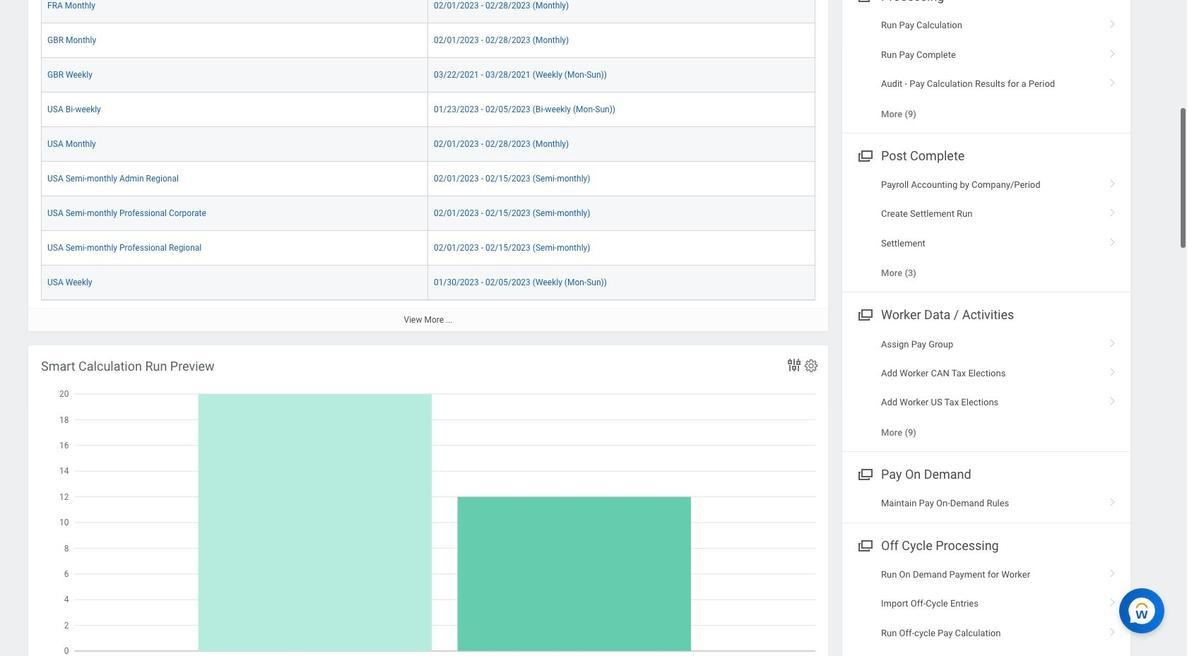 Task type: describe. For each thing, give the bounding box(es) containing it.
6 chevron right image from the top
[[1104, 334, 1123, 348]]

3 row from the top
[[41, 58, 816, 92]]

1 chevron right image from the top
[[1104, 15, 1123, 29]]

7 row from the top
[[41, 196, 816, 231]]

menu group image
[[856, 146, 875, 165]]

3 chevron right image from the top
[[1104, 74, 1123, 88]]

5 row from the top
[[41, 127, 816, 162]]

2 chevron right image from the top
[[1104, 363, 1123, 378]]

4 row from the top
[[41, 92, 816, 127]]

menu group image for 3rd list
[[856, 305, 875, 324]]

7 chevron right image from the top
[[1104, 623, 1123, 637]]



Task type: locate. For each thing, give the bounding box(es) containing it.
2 row from the top
[[41, 23, 816, 58]]

2 list from the top
[[843, 170, 1131, 288]]

3 list from the top
[[843, 330, 1131, 448]]

menu group image for fourth list from the top of the page
[[856, 536, 875, 555]]

8 row from the top
[[41, 231, 816, 266]]

menu group image for first list from the top
[[856, 0, 875, 5]]

smart calculation run preview element
[[28, 346, 829, 657]]

5 chevron right image from the top
[[1104, 204, 1123, 218]]

2 chevron right image from the top
[[1104, 44, 1123, 59]]

3 menu group image from the top
[[856, 465, 875, 484]]

regular payroll processing element
[[28, 0, 829, 332]]

configure and view chart data image
[[786, 357, 803, 374]]

6 chevron right image from the top
[[1104, 594, 1123, 608]]

9 row from the top
[[41, 266, 816, 300]]

1 chevron right image from the top
[[1104, 233, 1123, 247]]

list
[[843, 11, 1131, 129], [843, 170, 1131, 288], [843, 330, 1131, 448], [843, 560, 1131, 657]]

2 menu group image from the top
[[856, 305, 875, 324]]

1 row from the top
[[41, 0, 816, 23]]

menu group image
[[856, 0, 875, 5], [856, 305, 875, 324], [856, 465, 875, 484], [856, 536, 875, 555]]

6 row from the top
[[41, 162, 816, 196]]

4 menu group image from the top
[[856, 536, 875, 555]]

row
[[41, 0, 816, 23], [41, 23, 816, 58], [41, 58, 816, 92], [41, 92, 816, 127], [41, 127, 816, 162], [41, 162, 816, 196], [41, 196, 816, 231], [41, 231, 816, 266], [41, 266, 816, 300]]

4 chevron right image from the top
[[1104, 494, 1123, 508]]

chevron right image
[[1104, 233, 1123, 247], [1104, 363, 1123, 378], [1104, 393, 1123, 407], [1104, 494, 1123, 508], [1104, 565, 1123, 579], [1104, 594, 1123, 608]]

5 chevron right image from the top
[[1104, 565, 1123, 579]]

chevron right image
[[1104, 15, 1123, 29], [1104, 44, 1123, 59], [1104, 74, 1123, 88], [1104, 175, 1123, 189], [1104, 204, 1123, 218], [1104, 334, 1123, 348], [1104, 623, 1123, 637]]

4 list from the top
[[843, 560, 1131, 657]]

1 menu group image from the top
[[856, 0, 875, 5]]

1 list from the top
[[843, 11, 1131, 129]]

4 chevron right image from the top
[[1104, 175, 1123, 189]]

3 chevron right image from the top
[[1104, 393, 1123, 407]]



Task type: vqa. For each thing, say whether or not it's contained in the screenshot.
6th chevron right image from the bottom of the page
yes



